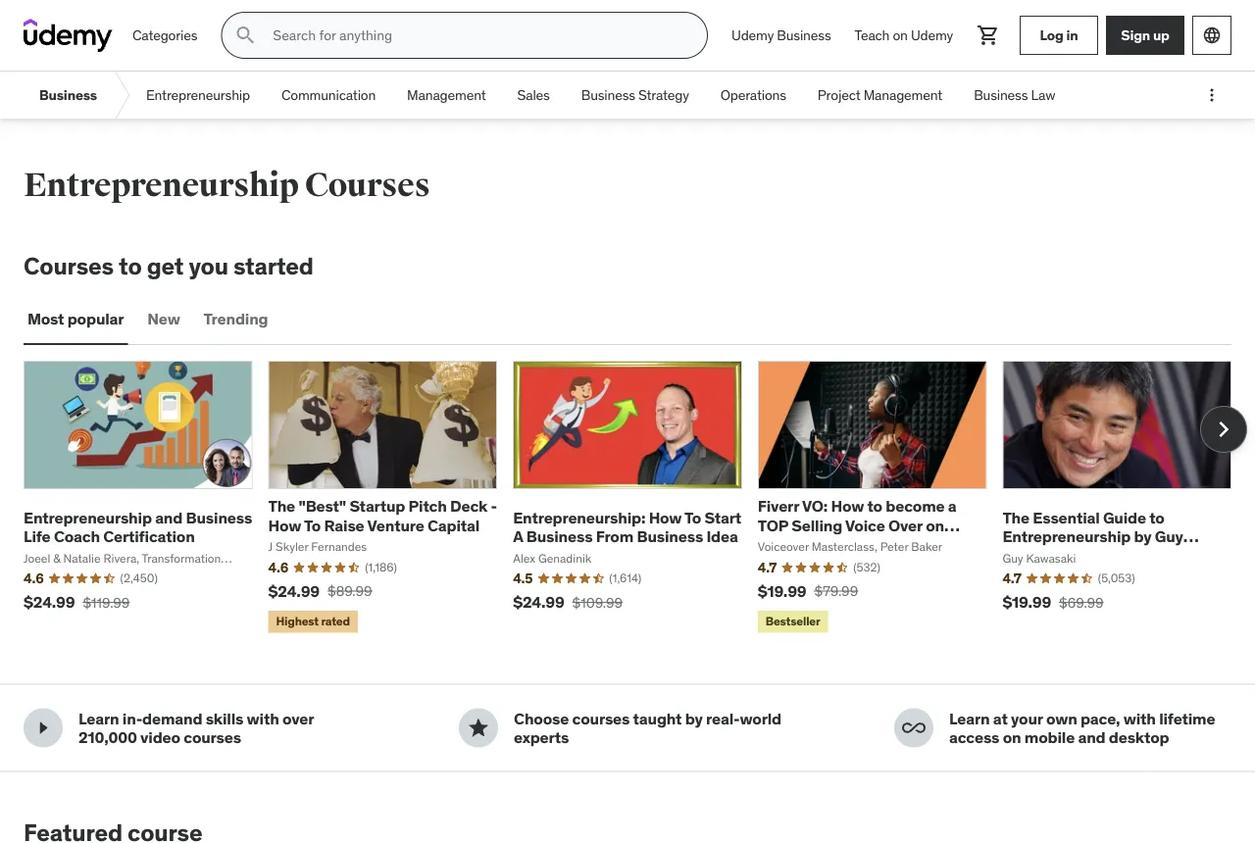 Task type: describe. For each thing, give the bounding box(es) containing it.
medium image
[[467, 717, 490, 740]]

to inside entrepreneurship: how to start a business from business idea
[[685, 508, 702, 528]]

the "best" startup pitch deck - how to raise venture capital link
[[268, 497, 497, 535]]

own
[[1047, 709, 1078, 729]]

choose courses taught by real-world experts
[[514, 709, 782, 748]]

medium image for learn in-demand skills with over 210,000 video courses
[[31, 717, 55, 740]]

learn for learn at your own pace, with lifetime access on mobile and desktop
[[950, 709, 990, 729]]

the for the "best" startup pitch deck - how to raise venture capital
[[268, 497, 295, 517]]

raise
[[324, 515, 364, 535]]

business law
[[974, 86, 1056, 104]]

1 horizontal spatial courses
[[305, 165, 430, 206]]

entrepreneurship for entrepreneurship and business life coach certification
[[24, 508, 152, 528]]

teach on udemy
[[855, 26, 953, 44]]

entrepreneurship courses
[[24, 165, 430, 206]]

popular
[[67, 309, 124, 329]]

access
[[950, 727, 1000, 748]]

real-
[[706, 709, 740, 729]]

life
[[24, 526, 51, 546]]

teach on udemy link
[[843, 12, 965, 59]]

teach
[[855, 26, 890, 44]]

1 udemy from the left
[[732, 26, 774, 44]]

courses to get you started
[[24, 251, 314, 281]]

on inside fiverr vo: how to become a top selling voice over on fiverr!
[[926, 515, 945, 535]]

new
[[147, 309, 180, 329]]

startup
[[350, 497, 405, 517]]

with inside learn at your own pace, with lifetime access on mobile and desktop
[[1124, 709, 1156, 729]]

how inside entrepreneurship: how to start a business from business idea
[[649, 508, 682, 528]]

selling
[[792, 515, 843, 535]]

become
[[886, 497, 945, 517]]

world
[[740, 709, 782, 729]]

shopping cart with 0 items image
[[977, 24, 1001, 47]]

communication link
[[266, 72, 392, 119]]

mobile
[[1025, 727, 1075, 748]]

project
[[818, 86, 861, 104]]

and inside "entrepreneurship and business life coach certification"
[[155, 508, 183, 528]]

entrepreneurship and business life coach certification link
[[24, 508, 252, 546]]

business link
[[24, 72, 113, 119]]

2 management from the left
[[864, 86, 943, 104]]

in-
[[122, 709, 142, 729]]

to for the essential guide to entrepreneurship by guy kawasaki
[[1150, 508, 1165, 528]]

essential
[[1033, 508, 1100, 528]]

guy
[[1155, 526, 1184, 546]]

voice
[[846, 515, 885, 535]]

more subcategory menu links image
[[1203, 85, 1222, 105]]

1 vertical spatial courses
[[24, 251, 114, 281]]

skills
[[206, 709, 243, 729]]

Search for anything text field
[[269, 19, 684, 52]]

a
[[513, 526, 523, 546]]

2 udemy from the left
[[911, 26, 953, 44]]

the essential guide to entrepreneurship by guy kawasaki link
[[1003, 508, 1200, 565]]

pace,
[[1081, 709, 1121, 729]]

lifetime
[[1160, 709, 1216, 729]]

vo:
[[802, 497, 828, 517]]

your
[[1011, 709, 1043, 729]]

fiverr vo: how to become a top selling voice over on fiverr! link
[[758, 497, 960, 554]]

on inside learn at your own pace, with lifetime access on mobile and desktop
[[1003, 727, 1022, 748]]

operations
[[721, 86, 787, 104]]

categories
[[132, 26, 198, 44]]

learn at your own pace, with lifetime access on mobile and desktop
[[950, 709, 1216, 748]]

started
[[234, 251, 314, 281]]

most popular button
[[24, 296, 128, 343]]

to for fiverr vo: how to become a top selling voice over on fiverr!
[[868, 497, 883, 517]]

entrepreneurship: how to start a business from business idea
[[513, 508, 742, 546]]

210,000
[[78, 727, 137, 748]]

0 horizontal spatial to
[[119, 251, 142, 281]]

choose
[[514, 709, 569, 729]]

coach
[[54, 526, 100, 546]]

entrepreneurship and business life coach certification
[[24, 508, 252, 546]]

"best"
[[299, 497, 346, 517]]

sign up
[[1121, 26, 1170, 44]]

trending button
[[200, 296, 272, 343]]

venture
[[367, 515, 424, 535]]

entrepreneurship inside the essential guide to entrepreneurship by guy kawasaki
[[1003, 526, 1131, 546]]

fiverr
[[758, 497, 799, 517]]

new button
[[144, 296, 184, 343]]

desktop
[[1109, 727, 1170, 748]]

management link
[[392, 72, 502, 119]]

how inside fiverr vo: how to become a top selling voice over on fiverr!
[[831, 497, 864, 517]]

sales link
[[502, 72, 566, 119]]

udemy image
[[24, 19, 113, 52]]

learn for learn in-demand skills with over 210,000 video courses
[[78, 709, 119, 729]]

project management link
[[802, 72, 959, 119]]



Task type: locate. For each thing, give the bounding box(es) containing it.
entrepreneurship
[[146, 86, 250, 104], [24, 165, 299, 206], [24, 508, 152, 528], [1003, 526, 1131, 546]]

1 horizontal spatial by
[[1134, 526, 1152, 546]]

a
[[948, 497, 957, 517]]

entrepreneurship link
[[130, 72, 266, 119]]

by inside the essential guide to entrepreneurship by guy kawasaki
[[1134, 526, 1152, 546]]

0 horizontal spatial medium image
[[31, 717, 55, 740]]

to left get
[[119, 251, 142, 281]]

learn in-demand skills with over 210,000 video courses
[[78, 709, 314, 748]]

and inside learn at your own pace, with lifetime access on mobile and desktop
[[1078, 727, 1106, 748]]

0 horizontal spatial the
[[268, 497, 295, 517]]

learn left at
[[950, 709, 990, 729]]

categories button
[[121, 12, 209, 59]]

next image
[[1209, 414, 1240, 446]]

1 horizontal spatial with
[[1124, 709, 1156, 729]]

and right the coach
[[155, 508, 183, 528]]

to left raise
[[304, 515, 321, 535]]

how left raise
[[268, 515, 301, 535]]

0 vertical spatial by
[[1134, 526, 1152, 546]]

courses
[[305, 165, 430, 206], [24, 251, 114, 281]]

0 vertical spatial courses
[[305, 165, 430, 206]]

with
[[247, 709, 279, 729], [1124, 709, 1156, 729]]

in
[[1067, 26, 1079, 44]]

arrow pointing to subcategory menu links image
[[113, 72, 130, 119]]

on left mobile
[[1003, 727, 1022, 748]]

learn inside learn in-demand skills with over 210,000 video courses
[[78, 709, 119, 729]]

1 vertical spatial and
[[1078, 727, 1106, 748]]

to left over
[[868, 497, 883, 517]]

1 horizontal spatial how
[[649, 508, 682, 528]]

2 horizontal spatial on
[[1003, 727, 1022, 748]]

kawasaki
[[1003, 545, 1073, 565]]

fiverr!
[[758, 534, 804, 554]]

courses up most popular
[[24, 251, 114, 281]]

-
[[491, 497, 497, 517]]

to right the guide
[[1150, 508, 1165, 528]]

2 vertical spatial on
[[1003, 727, 1022, 748]]

1 horizontal spatial the
[[1003, 508, 1030, 528]]

1 management from the left
[[407, 86, 486, 104]]

sign up link
[[1106, 16, 1185, 55]]

courses right video
[[184, 727, 241, 748]]

video
[[140, 727, 180, 748]]

carousel element
[[24, 361, 1248, 637]]

1 horizontal spatial and
[[1078, 727, 1106, 748]]

and right the own
[[1078, 727, 1106, 748]]

entrepreneurship: how to start a business from business idea link
[[513, 508, 742, 546]]

0 horizontal spatial udemy
[[732, 26, 774, 44]]

1 vertical spatial on
[[926, 515, 945, 535]]

1 vertical spatial by
[[685, 709, 703, 729]]

0 horizontal spatial by
[[685, 709, 703, 729]]

the left "best"
[[268, 497, 295, 517]]

1 medium image from the left
[[31, 717, 55, 740]]

1 horizontal spatial medium image
[[902, 717, 926, 740]]

with right pace,
[[1124, 709, 1156, 729]]

0 horizontal spatial courses
[[24, 251, 114, 281]]

taught
[[633, 709, 682, 729]]

business strategy
[[581, 86, 689, 104]]

strategy
[[639, 86, 689, 104]]

to
[[119, 251, 142, 281], [868, 497, 883, 517], [1150, 508, 1165, 528]]

from
[[596, 526, 634, 546]]

medium image left 210,000
[[31, 717, 55, 740]]

on right teach
[[893, 26, 908, 44]]

to
[[685, 508, 702, 528], [304, 515, 321, 535]]

2 horizontal spatial how
[[831, 497, 864, 517]]

2 learn from the left
[[950, 709, 990, 729]]

udemy left shopping cart with 0 items image
[[911, 26, 953, 44]]

how right from
[[649, 508, 682, 528]]

management down search for anything text box at top
[[407, 86, 486, 104]]

how
[[831, 497, 864, 517], [649, 508, 682, 528], [268, 515, 301, 535]]

0 horizontal spatial on
[[893, 26, 908, 44]]

business
[[777, 26, 831, 44], [39, 86, 97, 104], [581, 86, 636, 104], [974, 86, 1028, 104], [186, 508, 252, 528], [527, 526, 593, 546], [637, 526, 703, 546]]

0 horizontal spatial learn
[[78, 709, 119, 729]]

udemy business
[[732, 26, 831, 44]]

most popular
[[27, 309, 124, 329]]

entrepreneurship inside "entrepreneurship and business life coach certification"
[[24, 508, 152, 528]]

2 medium image from the left
[[902, 717, 926, 740]]

top
[[758, 515, 789, 535]]

udemy business link
[[720, 12, 843, 59]]

courses down communication link
[[305, 165, 430, 206]]

the up kawasaki
[[1003, 508, 1030, 528]]

by left the 'real-'
[[685, 709, 703, 729]]

business strategy link
[[566, 72, 705, 119]]

most
[[27, 309, 64, 329]]

1 horizontal spatial management
[[864, 86, 943, 104]]

udemy up operations
[[732, 26, 774, 44]]

1 horizontal spatial learn
[[950, 709, 990, 729]]

the
[[268, 497, 295, 517], [1003, 508, 1030, 528]]

1 with from the left
[[247, 709, 279, 729]]

deck
[[450, 497, 488, 517]]

demand
[[142, 709, 202, 729]]

law
[[1031, 86, 1056, 104]]

project management
[[818, 86, 943, 104]]

the inside the "best" startup pitch deck - how to raise venture capital
[[268, 497, 295, 517]]

business law link
[[959, 72, 1071, 119]]

2 horizontal spatial to
[[1150, 508, 1165, 528]]

idea
[[707, 526, 738, 546]]

0 vertical spatial and
[[155, 508, 183, 528]]

courses inside choose courses taught by real-world experts
[[572, 709, 630, 729]]

to left start
[[685, 508, 702, 528]]

management down teach on udemy link
[[864, 86, 943, 104]]

entrepreneurship for entrepreneurship
[[146, 86, 250, 104]]

sign
[[1121, 26, 1151, 44]]

by left guy
[[1134, 526, 1152, 546]]

the for the essential guide to entrepreneurship by guy kawasaki
[[1003, 508, 1030, 528]]

1 horizontal spatial on
[[926, 515, 945, 535]]

1 horizontal spatial courses
[[572, 709, 630, 729]]

0 horizontal spatial management
[[407, 86, 486, 104]]

trending
[[204, 309, 268, 329]]

certification
[[103, 526, 195, 546]]

choose a language image
[[1203, 26, 1222, 45]]

1 horizontal spatial to
[[685, 508, 702, 528]]

business inside "entrepreneurship and business life coach certification"
[[186, 508, 252, 528]]

medium image left access
[[902, 717, 926, 740]]

you
[[189, 251, 228, 281]]

how right vo:
[[831, 497, 864, 517]]

1 horizontal spatial to
[[868, 497, 883, 517]]

log in link
[[1020, 16, 1099, 55]]

courses left taught
[[572, 709, 630, 729]]

medium image for learn at your own pace, with lifetime access on mobile and desktop
[[902, 717, 926, 740]]

1 learn from the left
[[78, 709, 119, 729]]

up
[[1154, 26, 1170, 44]]

courses inside learn in-demand skills with over 210,000 video courses
[[184, 727, 241, 748]]

udemy
[[732, 26, 774, 44], [911, 26, 953, 44]]

medium image
[[31, 717, 55, 740], [902, 717, 926, 740]]

the essential guide to entrepreneurship by guy kawasaki
[[1003, 508, 1184, 565]]

to inside fiverr vo: how to become a top selling voice over on fiverr!
[[868, 497, 883, 517]]

0 horizontal spatial with
[[247, 709, 279, 729]]

submit search image
[[234, 24, 257, 47]]

the "best" startup pitch deck - how to raise venture capital
[[268, 497, 497, 535]]

operations link
[[705, 72, 802, 119]]

2 with from the left
[[1124, 709, 1156, 729]]

over
[[889, 515, 923, 535]]

communication
[[281, 86, 376, 104]]

log in
[[1040, 26, 1079, 44]]

guide
[[1103, 508, 1147, 528]]

at
[[994, 709, 1008, 729]]

1 horizontal spatial udemy
[[911, 26, 953, 44]]

by inside choose courses taught by real-world experts
[[685, 709, 703, 729]]

learn
[[78, 709, 119, 729], [950, 709, 990, 729]]

learn left in- on the bottom left of page
[[78, 709, 119, 729]]

sales
[[518, 86, 550, 104]]

0 horizontal spatial to
[[304, 515, 321, 535]]

start
[[705, 508, 742, 528]]

to inside the essential guide to entrepreneurship by guy kawasaki
[[1150, 508, 1165, 528]]

0 vertical spatial on
[[893, 26, 908, 44]]

the inside the essential guide to entrepreneurship by guy kawasaki
[[1003, 508, 1030, 528]]

learn inside learn at your own pace, with lifetime access on mobile and desktop
[[950, 709, 990, 729]]

with inside learn in-demand skills with over 210,000 video courses
[[247, 709, 279, 729]]

entrepreneurship:
[[513, 508, 646, 528]]

over
[[282, 709, 314, 729]]

get
[[147, 251, 184, 281]]

0 horizontal spatial courses
[[184, 727, 241, 748]]

capital
[[428, 515, 480, 535]]

on
[[893, 26, 908, 44], [926, 515, 945, 535], [1003, 727, 1022, 748]]

on left a in the bottom of the page
[[926, 515, 945, 535]]

how inside the "best" startup pitch deck - how to raise venture capital
[[268, 515, 301, 535]]

with left the over
[[247, 709, 279, 729]]

to inside the "best" startup pitch deck - how to raise venture capital
[[304, 515, 321, 535]]

entrepreneurship for entrepreneurship courses
[[24, 165, 299, 206]]

0 horizontal spatial and
[[155, 508, 183, 528]]

0 horizontal spatial how
[[268, 515, 301, 535]]

by
[[1134, 526, 1152, 546], [685, 709, 703, 729]]

fiverr vo: how to become a top selling voice over on fiverr!
[[758, 497, 957, 554]]



Task type: vqa. For each thing, say whether or not it's contained in the screenshot.
sign up
yes



